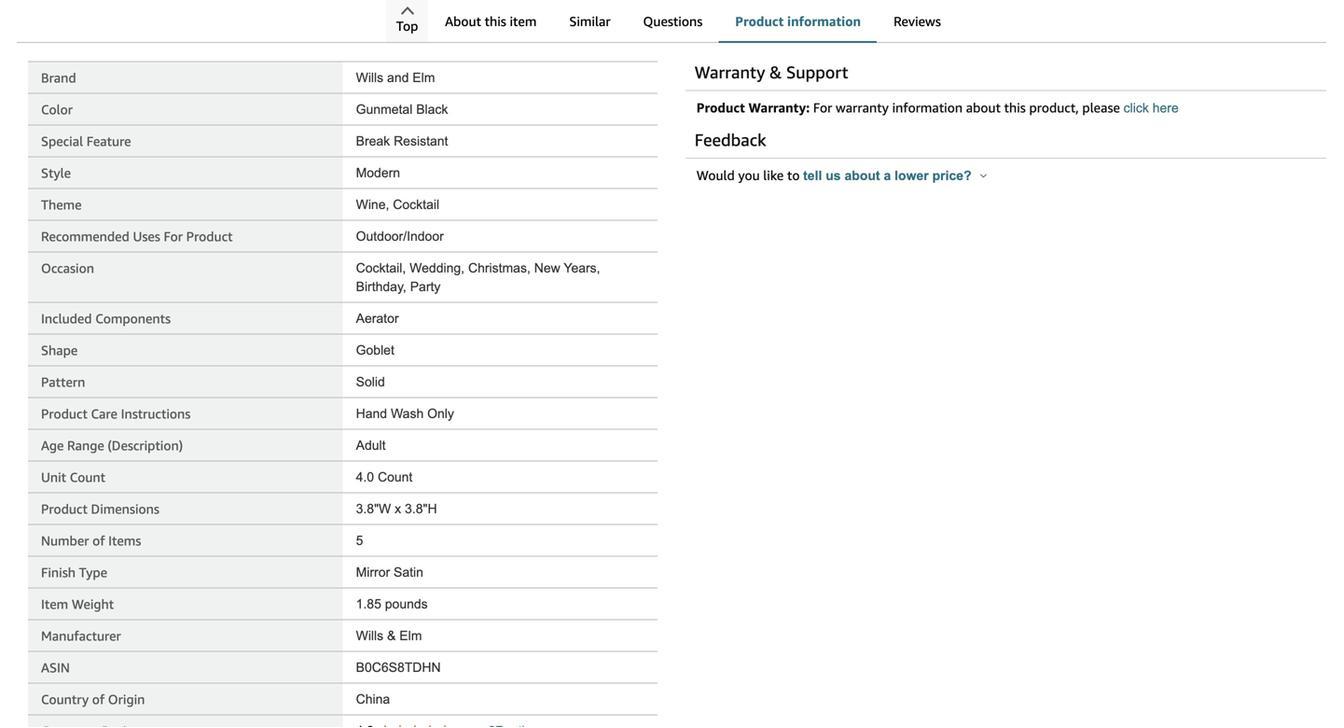 Task type: locate. For each thing, give the bounding box(es) containing it.
about this item
[[445, 14, 537, 29]]

product dimensions
[[41, 501, 160, 517]]

& for elm
[[387, 629, 396, 643]]

pounds
[[385, 597, 428, 611]]

of left "origin"
[[92, 691, 105, 707]]

this left product, at the top right of page
[[1005, 100, 1026, 115]]

3.8"w x 3.8"h
[[356, 502, 437, 516]]

like
[[764, 167, 784, 183]]

to
[[788, 167, 800, 183]]

elm down pounds
[[400, 629, 422, 643]]

count down range
[[70, 469, 105, 485]]

(description)
[[108, 438, 183, 453]]

elm right and
[[413, 70, 435, 85]]

number
[[41, 533, 89, 548]]

count for 4.0 count
[[378, 470, 413, 484]]

tell us about a lower price? button
[[804, 168, 987, 183]]

product down pattern
[[41, 406, 88, 421]]

0 vertical spatial of
[[93, 533, 105, 548]]

for down support
[[814, 100, 833, 115]]

1 horizontal spatial about
[[967, 100, 1001, 115]]

1 vertical spatial information
[[893, 100, 963, 115]]

cocktail,
[[356, 261, 406, 275]]

& down 1.85 pounds on the bottom
[[387, 629, 396, 643]]

1 vertical spatial &
[[387, 629, 396, 643]]

1 horizontal spatial &
[[770, 62, 782, 82]]

0 vertical spatial wills
[[356, 70, 384, 85]]

0 horizontal spatial count
[[70, 469, 105, 485]]

1 horizontal spatial information
[[893, 100, 963, 115]]

type
[[79, 565, 107, 580]]

0 horizontal spatial &
[[387, 629, 396, 643]]

cocktail, wedding, christmas, new years, birthday, party
[[356, 261, 601, 294]]

components
[[95, 311, 171, 326]]

product up the feedback
[[697, 100, 745, 115]]

information right warranty
[[893, 100, 963, 115]]

of for country
[[92, 691, 105, 707]]

modern
[[356, 166, 400, 180]]

4.0 count
[[356, 470, 413, 484]]

elm for manufacturer
[[400, 629, 422, 643]]

dimensions
[[91, 501, 160, 517]]

wills
[[356, 70, 384, 85], [356, 629, 384, 643]]

break resistant
[[356, 134, 448, 148]]

0 vertical spatial information
[[788, 14, 861, 29]]

1 wills from the top
[[356, 70, 384, 85]]

this left item
[[485, 14, 507, 29]]

product care instructions
[[41, 406, 191, 421]]

0 horizontal spatial for
[[164, 229, 183, 244]]

for right 'uses'
[[164, 229, 183, 244]]

wills & elm
[[356, 629, 422, 643]]

recommended uses for product
[[41, 229, 233, 244]]

count right 4.0
[[378, 470, 413, 484]]

about left a
[[845, 168, 881, 183]]

recommended
[[41, 229, 130, 244]]

information
[[788, 14, 861, 29], [893, 100, 963, 115]]

information up support
[[788, 14, 861, 29]]

included
[[41, 311, 92, 326]]

uses
[[133, 229, 160, 244]]

origin
[[108, 691, 145, 707]]

1 vertical spatial elm
[[400, 629, 422, 643]]

0 horizontal spatial information
[[788, 14, 861, 29]]

popover image
[[981, 173, 987, 178]]

feedback
[[695, 130, 767, 150]]

support
[[787, 62, 849, 82]]

questions
[[644, 14, 703, 29]]

unit count
[[41, 469, 105, 485]]

1 horizontal spatial for
[[814, 100, 833, 115]]

& up 'warranty:'
[[770, 62, 782, 82]]

1.85 pounds
[[356, 597, 428, 611]]

product up the number
[[41, 501, 88, 517]]

china
[[356, 692, 390, 706]]

1 vertical spatial about
[[845, 168, 881, 183]]

1 vertical spatial this
[[1005, 100, 1026, 115]]

hand
[[356, 406, 387, 421]]

product warranty: for warranty information about this product, please click here
[[697, 100, 1179, 115]]

of left items
[[93, 533, 105, 548]]

1 horizontal spatial this
[[1005, 100, 1026, 115]]

product for product care instructions
[[41, 406, 88, 421]]

finish type
[[41, 565, 107, 580]]

wine,
[[356, 197, 390, 212]]

wills down 1.85
[[356, 629, 384, 643]]

style
[[41, 165, 71, 181]]

1 vertical spatial of
[[92, 691, 105, 707]]

age
[[41, 438, 64, 453]]

wills left and
[[356, 70, 384, 85]]

of for number
[[93, 533, 105, 548]]

1 vertical spatial for
[[164, 229, 183, 244]]

shape
[[41, 342, 78, 358]]

0 vertical spatial elm
[[413, 70, 435, 85]]

about
[[445, 14, 482, 29]]

items
[[108, 533, 141, 548]]

1 vertical spatial wills
[[356, 629, 384, 643]]

mirror satin
[[356, 565, 424, 580]]

0 vertical spatial this
[[485, 14, 507, 29]]

5
[[356, 533, 363, 548]]

product up warranty & support
[[736, 14, 784, 29]]

wash
[[391, 406, 424, 421]]

manufacturer
[[41, 628, 121, 643]]

party
[[410, 279, 441, 294]]

0 vertical spatial &
[[770, 62, 782, 82]]

wedding,
[[410, 261, 465, 275]]

0 vertical spatial for
[[814, 100, 833, 115]]

2 wills from the top
[[356, 629, 384, 643]]

count
[[70, 469, 105, 485], [378, 470, 413, 484]]

special feature
[[41, 133, 131, 149]]

mirror
[[356, 565, 390, 580]]

reviews
[[894, 14, 942, 29]]

about up popover icon
[[967, 100, 1001, 115]]

warranty
[[836, 100, 889, 115]]

christmas,
[[468, 261, 531, 275]]

product information
[[736, 14, 861, 29]]

here
[[1153, 101, 1179, 115]]

0 vertical spatial about
[[967, 100, 1001, 115]]

1 horizontal spatial count
[[378, 470, 413, 484]]

warranty
[[695, 62, 766, 82]]

0 horizontal spatial this
[[485, 14, 507, 29]]

wills for brand
[[356, 70, 384, 85]]

age range (description)
[[41, 438, 183, 453]]



Task type: vqa. For each thing, say whether or not it's contained in the screenshot.


Task type: describe. For each thing, give the bounding box(es) containing it.
asin
[[41, 660, 70, 675]]

country
[[41, 691, 89, 707]]

years,
[[564, 261, 601, 275]]

click here link
[[1124, 101, 1179, 115]]

0 horizontal spatial about
[[845, 168, 881, 183]]

solid
[[356, 375, 385, 389]]

3.8"h
[[405, 502, 437, 516]]

included components
[[41, 311, 171, 326]]

cocktail
[[393, 197, 440, 212]]

goblet
[[356, 343, 395, 357]]

color
[[41, 102, 73, 117]]

& for support
[[770, 62, 782, 82]]

number of items
[[41, 533, 141, 548]]

wills and elm
[[356, 70, 435, 85]]

for for warranty:
[[814, 100, 833, 115]]

similar
[[570, 14, 611, 29]]

pattern
[[41, 374, 85, 390]]

would
[[697, 167, 735, 183]]

elm for brand
[[413, 70, 435, 85]]

please
[[1083, 100, 1121, 115]]

price?
[[933, 168, 972, 183]]

break
[[356, 134, 390, 148]]

occasion
[[41, 260, 94, 276]]

us
[[826, 168, 841, 183]]

instructions
[[121, 406, 191, 421]]

gunmetal black
[[356, 102, 448, 117]]

warranty:
[[749, 100, 810, 115]]

black
[[416, 102, 448, 117]]

special
[[41, 133, 83, 149]]

care
[[91, 406, 118, 421]]

adult
[[356, 438, 386, 453]]

3.8"w
[[356, 502, 391, 516]]

wine, cocktail
[[356, 197, 440, 212]]

birthday,
[[356, 279, 407, 294]]

lower
[[895, 168, 929, 183]]

range
[[67, 438, 104, 453]]

item
[[41, 596, 68, 612]]

would you like to
[[697, 167, 804, 183]]

resistant
[[394, 134, 448, 148]]

top
[[396, 18, 419, 34]]

product,
[[1030, 100, 1080, 115]]

1.85
[[356, 597, 382, 611]]

count for unit count
[[70, 469, 105, 485]]

tell us about a lower price?
[[804, 168, 976, 183]]

feature
[[87, 133, 131, 149]]

product for product information
[[736, 14, 784, 29]]

country of origin
[[41, 691, 145, 707]]

item
[[510, 14, 537, 29]]

product for product dimensions
[[41, 501, 88, 517]]

you
[[739, 167, 760, 183]]

tell
[[804, 168, 823, 183]]

click
[[1124, 101, 1150, 115]]

weight
[[72, 596, 114, 612]]

for for uses
[[164, 229, 183, 244]]

theme
[[41, 197, 82, 212]]

warranty & support
[[695, 62, 849, 82]]

product for product warranty: for warranty information about this product, please click here
[[697, 100, 745, 115]]

product right 'uses'
[[186, 229, 233, 244]]

hand wash only
[[356, 406, 454, 421]]

wills for manufacturer
[[356, 629, 384, 643]]

brand
[[41, 70, 76, 85]]

unit
[[41, 469, 66, 485]]

outdoor/indoor
[[356, 229, 444, 244]]

satin
[[394, 565, 424, 580]]

only
[[428, 406, 454, 421]]

aerator
[[356, 311, 399, 326]]

item weight
[[41, 596, 114, 612]]

b0c6s8tdhn
[[356, 660, 441, 675]]

4.0
[[356, 470, 374, 484]]

new
[[535, 261, 561, 275]]



